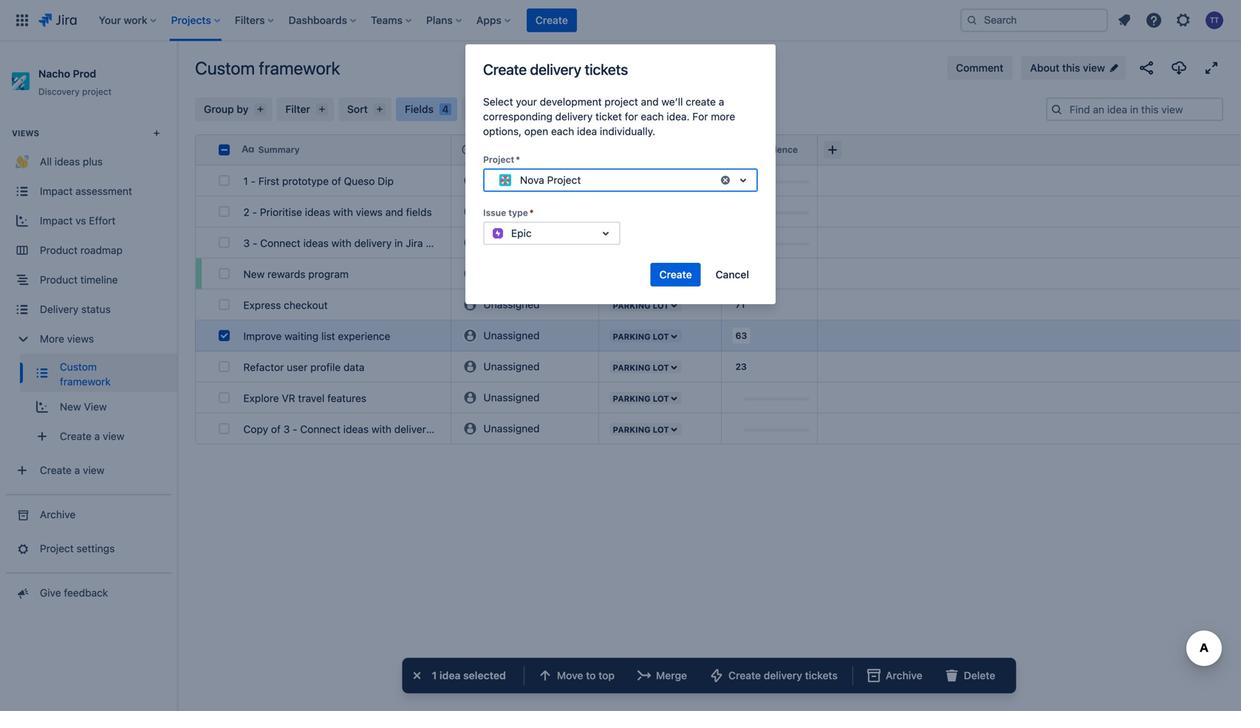 Task type: describe. For each thing, give the bounding box(es) containing it.
fields
[[405, 103, 434, 115]]

delivery status
[[40, 304, 111, 316]]

cell for 2 - prioritise ideas with views and fields
[[818, 197, 1003, 228]]

create delivery tickets dialog
[[466, 44, 776, 305]]

idea inside select your development project and we'll create a corresponding delivery ticket for each idea. for more options, open each idea individually.
[[577, 125, 597, 137]]

2 vertical spatial with
[[372, 424, 392, 436]]

profile
[[311, 361, 341, 374]]

effort
[[89, 215, 116, 227]]

experience
[[338, 330, 391, 343]]

more
[[40, 333, 64, 345]]

idea.
[[667, 110, 690, 123]]

delivery status link
[[0, 295, 177, 325]]

delete button
[[938, 664, 1005, 688]]

product for product roadmap
[[40, 244, 78, 257]]

3 - connect ideas with delivery in jira software
[[244, 237, 469, 249]]

sort
[[347, 103, 368, 115]]

fields
[[406, 206, 432, 218]]

more views
[[40, 333, 94, 345]]

cell for new rewards program
[[818, 259, 1003, 290]]

create delivery tickets inside create delivery tickets button
[[729, 670, 838, 682]]

1 vertical spatial software
[[466, 424, 509, 436]]

views inside group
[[67, 333, 94, 345]]

group by
[[204, 103, 249, 115]]

travel
[[298, 392, 325, 405]]

assignee button
[[457, 138, 593, 162]]

archive image
[[865, 667, 883, 685]]

we'll
[[662, 96, 683, 108]]

merge
[[656, 670, 687, 682]]

options,
[[483, 125, 522, 137]]

turtle
[[511, 175, 539, 187]]

cell for refactor user profile data
[[818, 352, 1003, 383]]

more
[[711, 110, 736, 123]]

create delivery tickets image
[[708, 667, 726, 685]]

cell for improve waiting list experience
[[818, 321, 1003, 352]]

ideas up program
[[303, 237, 329, 249]]

product roadmap link
[[0, 236, 177, 265]]

confidence
[[748, 144, 798, 155]]

project for project *
[[483, 154, 515, 165]]

copy
[[244, 424, 268, 436]]

feedback
[[64, 587, 108, 600]]

impact for impact assessment
[[40, 185, 73, 197]]

100
[[736, 269, 752, 279]]

project settings image
[[14, 542, 30, 557]]

plus
[[83, 156, 103, 168]]

create inside button
[[729, 670, 761, 682]]

23
[[736, 362, 747, 372]]

summary
[[258, 144, 300, 155]]

product timeline
[[40, 274, 118, 286]]

1 vertical spatial project
[[547, 174, 581, 186]]

explore vr travel features
[[244, 392, 367, 405]]

1 vertical spatial connect
[[300, 424, 341, 436]]

type image
[[500, 174, 511, 186]]

1 vertical spatial each
[[551, 125, 574, 137]]

cell for 3 - connect ideas with delivery in jira software
[[818, 228, 1003, 259]]

and inside select your development project and we'll create a corresponding delivery ticket for each idea. for more options, open each idea individually.
[[641, 96, 659, 108]]

create button inside primary element
[[527, 8, 577, 32]]

1 vertical spatial idea
[[440, 670, 461, 682]]

filter button
[[277, 98, 334, 121]]

search image
[[967, 14, 979, 26]]

with for delivery
[[332, 237, 352, 249]]

custom framework inside group
[[60, 361, 111, 388]]

view
[[84, 401, 107, 413]]

2
[[244, 206, 250, 218]]

all ideas plus link
[[0, 147, 177, 177]]

unassigned for refactor user profile data
[[484, 361, 540, 373]]

0 horizontal spatial in
[[395, 237, 403, 249]]

discovery
[[38, 86, 80, 97]]

2 - prioritise ideas with views and fields
[[244, 206, 432, 218]]

first
[[259, 175, 279, 187]]

select
[[483, 96, 513, 108]]

ideas inside group
[[55, 156, 80, 168]]

vr
[[282, 392, 295, 405]]

delivery inside button
[[764, 670, 803, 682]]

feedback image
[[14, 586, 30, 601]]

refactor
[[244, 361, 284, 374]]

new view link
[[20, 393, 177, 422]]

by
[[237, 103, 249, 115]]

cell for 1 - first prototype of queso dip
[[818, 166, 1003, 197]]

features
[[327, 392, 367, 405]]

4
[[442, 103, 449, 115]]

0 horizontal spatial *
[[516, 154, 520, 165]]

expand image
[[1203, 59, 1221, 77]]

move to top button
[[531, 664, 624, 688]]

sort button
[[338, 98, 392, 121]]

nacho
[[38, 68, 70, 80]]

rewards
[[268, 268, 306, 280]]

issue
[[483, 208, 506, 218]]

custom framework link
[[20, 354, 177, 393]]

refactor user profile data
[[244, 361, 365, 374]]

primary element
[[9, 0, 949, 41]]

to
[[586, 670, 596, 682]]

1 for 1 - first prototype of queso dip
[[244, 175, 248, 187]]

delivery
[[40, 304, 79, 316]]

1 horizontal spatial *
[[530, 208, 534, 218]]

copy of 3 - connect ideas with delivery in jira software
[[244, 424, 509, 436]]

corresponding
[[483, 110, 553, 123]]

impact assessment
[[40, 185, 132, 197]]

- for 3
[[253, 237, 257, 249]]

open image
[[597, 225, 615, 242]]

1 horizontal spatial each
[[641, 110, 664, 123]]

unassigned for express checkout
[[484, 299, 540, 311]]

list
[[321, 330, 335, 343]]

nova
[[520, 174, 545, 186]]

explore
[[244, 392, 279, 405]]

create
[[686, 96, 716, 108]]

1 horizontal spatial in
[[435, 424, 443, 436]]

improve waiting list experience
[[244, 330, 391, 343]]

1 - first prototype of queso dip
[[244, 175, 394, 187]]

product timeline link
[[0, 265, 177, 295]]

summary button
[[238, 138, 445, 162]]

dip
[[378, 175, 394, 187]]

Search field
[[961, 8, 1109, 32]]

product roadmap
[[40, 244, 123, 257]]

program
[[308, 268, 349, 280]]



Task type: vqa. For each thing, say whether or not it's contained in the screenshot.
cell
yes



Task type: locate. For each thing, give the bounding box(es) containing it.
close image
[[408, 667, 426, 685]]

project right nova
[[547, 174, 581, 186]]

1 vertical spatial framework
[[60, 376, 111, 388]]

each right open
[[551, 125, 574, 137]]

1 vertical spatial archive button
[[860, 664, 932, 688]]

impact left "vs"
[[40, 215, 73, 227]]

1 vertical spatial 3
[[284, 424, 290, 436]]

- for 2
[[252, 206, 257, 218]]

of right "copy"
[[271, 424, 281, 436]]

ideas
[[55, 156, 80, 168], [305, 206, 330, 218], [303, 237, 329, 249], [343, 424, 369, 436]]

ticket
[[596, 110, 622, 123]]

0 horizontal spatial create button
[[527, 8, 577, 32]]

idea right close image
[[440, 670, 461, 682]]

impact assessment link
[[0, 177, 177, 206]]

1 vertical spatial with
[[332, 237, 352, 249]]

63
[[736, 331, 747, 341]]

project inside button
[[40, 543, 74, 555]]

unassigned for 3 - connect ideas with delivery in jira software
[[484, 237, 540, 249]]

0 horizontal spatial new
[[60, 401, 81, 413]]

cell for explore vr travel features
[[818, 383, 1003, 414]]

custom inside group
[[60, 361, 97, 373]]

open image
[[735, 171, 752, 189]]

1 horizontal spatial and
[[641, 96, 659, 108]]

0 vertical spatial idea
[[577, 125, 597, 137]]

0 horizontal spatial archive button
[[0, 500, 177, 530]]

group by button
[[195, 98, 272, 121]]

0 vertical spatial jira
[[406, 237, 423, 249]]

archive right archive icon
[[886, 670, 923, 682]]

0 horizontal spatial idea
[[440, 670, 461, 682]]

* up turtle
[[516, 154, 520, 165]]

0 vertical spatial custom
[[195, 58, 255, 78]]

and left we'll
[[641, 96, 659, 108]]

1 horizontal spatial new
[[244, 268, 265, 280]]

issue type *
[[483, 208, 534, 218]]

5 cell from the top
[[818, 290, 1003, 321]]

create inside primary element
[[536, 14, 568, 26]]

1 vertical spatial and
[[386, 206, 403, 218]]

0 vertical spatial *
[[516, 154, 520, 165]]

archive button left delete image
[[860, 664, 932, 688]]

1 vertical spatial archive
[[886, 670, 923, 682]]

confidence button
[[728, 138, 812, 162]]

1 vertical spatial in
[[435, 424, 443, 436]]

0 horizontal spatial jira
[[406, 237, 423, 249]]

project for project settings
[[40, 543, 74, 555]]

1 horizontal spatial create button
[[651, 263, 701, 287]]

data
[[344, 361, 365, 374]]

0 vertical spatial create delivery tickets
[[483, 61, 628, 78]]

1 vertical spatial new
[[60, 401, 81, 413]]

0 vertical spatial and
[[641, 96, 659, 108]]

3 cell from the top
[[818, 228, 1003, 259]]

8 cell from the top
[[818, 383, 1003, 414]]

merge image
[[636, 667, 653, 685]]

idea
[[577, 125, 597, 137], [440, 670, 461, 682]]

1 vertical spatial impact
[[40, 215, 73, 227]]

create delivery tickets up development
[[483, 61, 628, 78]]

type
[[509, 208, 528, 218]]

1 horizontal spatial 3
[[284, 424, 290, 436]]

impact for impact vs effort
[[40, 215, 73, 227]]

connect down prioritise
[[260, 237, 301, 249]]

1 right close image
[[432, 670, 437, 682]]

0 vertical spatial new
[[244, 268, 265, 280]]

and left fields
[[386, 206, 403, 218]]

project down 'prod'
[[82, 86, 112, 97]]

create
[[536, 14, 568, 26], [483, 61, 527, 78], [660, 269, 692, 281], [729, 670, 761, 682]]

select your development project and we'll create a corresponding delivery ticket for each idea. for more options, open each idea individually.
[[483, 96, 736, 137]]

express
[[244, 299, 281, 312]]

0 vertical spatial connect
[[260, 237, 301, 249]]

1 for 1 idea selected
[[432, 670, 437, 682]]

tickets up ticket
[[585, 61, 628, 78]]

all
[[40, 156, 52, 168]]

2 unassigned from the top
[[484, 237, 540, 249]]

1 vertical spatial custom
[[60, 361, 97, 373]]

6 cell from the top
[[818, 321, 1003, 352]]

3 right "copy"
[[284, 424, 290, 436]]

new for new rewards program
[[244, 268, 265, 280]]

move to top
[[557, 670, 615, 682]]

1 horizontal spatial 1
[[432, 670, 437, 682]]

0 horizontal spatial 1
[[244, 175, 248, 187]]

new left view
[[60, 401, 81, 413]]

0 horizontal spatial and
[[386, 206, 403, 218]]

top
[[599, 670, 615, 682]]

group
[[0, 109, 177, 495]]

- left first at the top left
[[251, 175, 256, 187]]

7 unassigned from the top
[[484, 423, 540, 435]]

project up terry
[[483, 154, 515, 165]]

views down queso
[[356, 206, 383, 218]]

5 unassigned from the top
[[484, 361, 540, 373]]

jira image
[[38, 11, 77, 29], [38, 11, 77, 29]]

archive up project settings
[[40, 509, 76, 521]]

2 impact from the top
[[40, 215, 73, 227]]

1 horizontal spatial custom framework
[[195, 58, 340, 78]]

connect down travel
[[300, 424, 341, 436]]

1 vertical spatial create delivery tickets
[[729, 670, 838, 682]]

impact
[[40, 185, 73, 197], [40, 215, 73, 227]]

0 vertical spatial create button
[[527, 8, 577, 32]]

0 vertical spatial project
[[483, 154, 515, 165]]

4 cell from the top
[[818, 259, 1003, 290]]

framework
[[259, 58, 340, 78], [60, 376, 111, 388]]

merge button
[[630, 664, 696, 688]]

for
[[625, 110, 638, 123]]

group
[[204, 103, 234, 115]]

custom framework up by
[[195, 58, 340, 78]]

0 vertical spatial in
[[395, 237, 403, 249]]

cell for copy of 3 - connect ideas with delivery in jira software
[[818, 414, 1003, 445]]

each right for
[[641, 110, 664, 123]]

tickets inside button
[[805, 670, 838, 682]]

1 cell from the top
[[818, 166, 1003, 197]]

0 horizontal spatial project
[[40, 543, 74, 555]]

project for discovery
[[82, 86, 112, 97]]

create banner
[[0, 0, 1242, 41]]

create button
[[527, 8, 577, 32], [651, 263, 701, 287]]

1 vertical spatial views
[[67, 333, 94, 345]]

jira product discovery navigation element
[[0, 41, 177, 712]]

ideas right all
[[55, 156, 80, 168]]

roadmap
[[80, 244, 123, 257]]

archive button up project settings button
[[0, 500, 177, 530]]

- up new rewards program
[[253, 237, 257, 249]]

6 unassigned from the top
[[484, 392, 540, 404]]

give
[[40, 587, 61, 600]]

4 unassigned from the top
[[484, 330, 540, 342]]

custom down more views link
[[60, 361, 97, 373]]

0 horizontal spatial tickets
[[585, 61, 628, 78]]

product up delivery
[[40, 274, 78, 286]]

1 horizontal spatial create delivery tickets
[[729, 670, 838, 682]]

assignee image
[[462, 144, 473, 156]]

1 horizontal spatial views
[[356, 206, 383, 218]]

1 product from the top
[[40, 244, 78, 257]]

0 vertical spatial 3
[[244, 237, 250, 249]]

0 horizontal spatial each
[[551, 125, 574, 137]]

timeline
[[80, 274, 118, 286]]

move to top image
[[537, 667, 554, 685]]

software
[[426, 237, 469, 249], [466, 424, 509, 436]]

summary image
[[242, 144, 254, 156]]

1 horizontal spatial custom
[[195, 58, 255, 78]]

product for product timeline
[[40, 274, 78, 286]]

project inside nacho prod discovery project
[[82, 86, 112, 97]]

project inside select your development project and we'll create a corresponding delivery ticket for each idea. for more options, open each idea individually.
[[605, 96, 638, 108]]

0 vertical spatial tickets
[[585, 61, 628, 78]]

project
[[82, 86, 112, 97], [605, 96, 638, 108]]

2 cell from the top
[[818, 197, 1003, 228]]

vs
[[75, 215, 86, 227]]

new up express
[[244, 268, 265, 280]]

0 vertical spatial with
[[333, 206, 353, 218]]

0 horizontal spatial 3
[[244, 237, 250, 249]]

selected
[[463, 670, 506, 682]]

custom
[[195, 58, 255, 78], [60, 361, 97, 373]]

7 cell from the top
[[818, 352, 1003, 383]]

status
[[81, 304, 111, 316]]

1 horizontal spatial tickets
[[805, 670, 838, 682]]

framework inside custom framework link
[[60, 376, 111, 388]]

user
[[287, 361, 308, 374]]

create delivery tickets right the create delivery tickets image
[[729, 670, 838, 682]]

tickets left archive icon
[[805, 670, 838, 682]]

1 vertical spatial jira
[[446, 424, 463, 436]]

* right the 'type'
[[530, 208, 534, 218]]

1 vertical spatial of
[[271, 424, 281, 436]]

0 vertical spatial framework
[[259, 58, 340, 78]]

3 down 2
[[244, 237, 250, 249]]

impact vs effort link
[[0, 206, 177, 236]]

views right more
[[67, 333, 94, 345]]

impact down all
[[40, 185, 73, 197]]

1 impact from the top
[[40, 185, 73, 197]]

archive
[[40, 509, 76, 521], [886, 670, 923, 682]]

and
[[641, 96, 659, 108], [386, 206, 403, 218]]

filter
[[286, 103, 310, 115]]

0 vertical spatial custom framework
[[195, 58, 340, 78]]

delete image
[[944, 667, 961, 685]]

unassigned for explore vr travel features
[[484, 392, 540, 404]]

delete
[[964, 670, 996, 682]]

views
[[12, 129, 39, 138]]

0 horizontal spatial custom
[[60, 361, 97, 373]]

0 horizontal spatial create delivery tickets
[[483, 61, 628, 78]]

group containing all ideas plus
[[0, 109, 177, 495]]

0 vertical spatial of
[[332, 175, 341, 187]]

waiting
[[285, 330, 319, 343]]

2 horizontal spatial project
[[547, 174, 581, 186]]

individually.
[[600, 125, 656, 137]]

None range field
[[733, 169, 810, 195], [733, 200, 810, 227], [733, 231, 810, 258], [733, 386, 810, 413], [733, 417, 810, 444], [733, 169, 810, 195], [733, 200, 810, 227], [733, 231, 810, 258], [733, 386, 810, 413], [733, 417, 810, 444]]

1 left first at the top left
[[244, 175, 248, 187]]

delivery inside select your development project and we'll create a corresponding delivery ticket for each idea. for more options, open each idea individually.
[[556, 110, 593, 123]]

unassigned for improve waiting list experience
[[484, 330, 540, 342]]

0 vertical spatial impact
[[40, 185, 73, 197]]

1 horizontal spatial of
[[332, 175, 341, 187]]

settings
[[77, 543, 115, 555]]

0 horizontal spatial custom framework
[[60, 361, 111, 388]]

custom up group by
[[195, 58, 255, 78]]

epic
[[511, 227, 532, 239]]

with for views
[[333, 206, 353, 218]]

- right 2
[[252, 206, 257, 218]]

queso
[[344, 175, 375, 187]]

1 vertical spatial create button
[[651, 263, 701, 287]]

terry turtle
[[484, 175, 539, 187]]

1 vertical spatial tickets
[[805, 670, 838, 682]]

all ideas plus
[[40, 156, 103, 168]]

1 vertical spatial 1
[[432, 670, 437, 682]]

0 horizontal spatial project
[[82, 86, 112, 97]]

0 vertical spatial each
[[641, 110, 664, 123]]

2 product from the top
[[40, 274, 78, 286]]

0 vertical spatial product
[[40, 244, 78, 257]]

improve
[[244, 330, 282, 343]]

cell
[[818, 166, 1003, 197], [818, 197, 1003, 228], [818, 228, 1003, 259], [818, 259, 1003, 290], [818, 290, 1003, 321], [818, 321, 1003, 352], [818, 352, 1003, 383], [818, 383, 1003, 414], [818, 414, 1003, 445]]

1 horizontal spatial jira
[[446, 424, 463, 436]]

0 vertical spatial software
[[426, 237, 469, 249]]

terry
[[484, 175, 508, 187]]

3 unassigned from the top
[[484, 299, 540, 311]]

each
[[641, 110, 664, 123], [551, 125, 574, 137]]

project right the project settings image at the bottom
[[40, 543, 74, 555]]

of left queso
[[332, 175, 341, 187]]

:wave: image
[[16, 155, 29, 169], [16, 155, 29, 169]]

ideas down features
[[343, 424, 369, 436]]

0 vertical spatial views
[[356, 206, 383, 218]]

unassigned for 2 - prioritise ideas with views and fields
[[484, 206, 540, 218]]

create button inside dialog
[[651, 263, 701, 287]]

delivery
[[530, 61, 582, 78], [556, 110, 593, 123], [354, 237, 392, 249], [394, 424, 432, 436], [764, 670, 803, 682]]

unassigned for copy of 3 - connect ideas with delivery in jira software
[[484, 423, 540, 435]]

a
[[719, 96, 725, 108]]

1 horizontal spatial project
[[483, 154, 515, 165]]

archive button for project settings button
[[0, 500, 177, 530]]

assignee
[[478, 144, 518, 155]]

unassigned
[[484, 206, 540, 218], [484, 237, 540, 249], [484, 299, 540, 311], [484, 330, 540, 342], [484, 361, 540, 373], [484, 392, 540, 404], [484, 423, 540, 435]]

product down impact vs effort
[[40, 244, 78, 257]]

framework up new view
[[60, 376, 111, 388]]

project *
[[483, 154, 520, 165]]

0 vertical spatial archive
[[40, 509, 76, 521]]

create delivery tickets button
[[702, 664, 847, 688]]

0 vertical spatial 1
[[244, 175, 248, 187]]

move
[[557, 670, 584, 682]]

1 vertical spatial custom framework
[[60, 361, 111, 388]]

9 cell from the top
[[818, 414, 1003, 445]]

new inside group
[[60, 401, 81, 413]]

1 horizontal spatial archive
[[886, 670, 923, 682]]

project settings button
[[0, 534, 177, 564]]

0 horizontal spatial archive
[[40, 509, 76, 521]]

0 horizontal spatial views
[[67, 333, 94, 345]]

1 unassigned from the top
[[484, 206, 540, 218]]

give feedback
[[40, 587, 108, 600]]

0 vertical spatial archive button
[[0, 500, 177, 530]]

1 horizontal spatial framework
[[259, 58, 340, 78]]

tickets inside dialog
[[585, 61, 628, 78]]

development
[[540, 96, 602, 108]]

cancel
[[716, 269, 749, 281]]

2 vertical spatial project
[[40, 543, 74, 555]]

your
[[516, 96, 537, 108]]

cell for express checkout
[[818, 290, 1003, 321]]

prototype
[[282, 175, 329, 187]]

- down vr
[[293, 424, 298, 436]]

archive inside jira product discovery navigation element
[[40, 509, 76, 521]]

more views link
[[0, 325, 177, 354]]

- for 1
[[251, 175, 256, 187]]

clear image
[[720, 174, 732, 186]]

archive button for delete button
[[860, 664, 932, 688]]

1 horizontal spatial archive button
[[860, 664, 932, 688]]

idea down ticket
[[577, 125, 597, 137]]

project up for
[[605, 96, 638, 108]]

1 horizontal spatial project
[[605, 96, 638, 108]]

new for new view
[[60, 401, 81, 413]]

1 horizontal spatial idea
[[577, 125, 597, 137]]

0 horizontal spatial framework
[[60, 376, 111, 388]]

custom framework up new view
[[60, 361, 111, 388]]

project for development
[[605, 96, 638, 108]]

new rewards program
[[244, 268, 349, 280]]

create delivery tickets inside create delivery tickets dialog
[[483, 61, 628, 78]]

1 vertical spatial product
[[40, 274, 78, 286]]

project
[[483, 154, 515, 165], [547, 174, 581, 186], [40, 543, 74, 555]]

framework up filter in the top of the page
[[259, 58, 340, 78]]

nacho prod discovery project
[[38, 68, 112, 97]]

Find an idea in this view field
[[1066, 99, 1223, 120]]

cancel button
[[707, 263, 758, 287]]

-
[[251, 175, 256, 187], [252, 206, 257, 218], [253, 237, 257, 249], [293, 424, 298, 436]]

ideas down 1 - first prototype of queso dip
[[305, 206, 330, 218]]

0 horizontal spatial of
[[271, 424, 281, 436]]

1 vertical spatial *
[[530, 208, 534, 218]]



